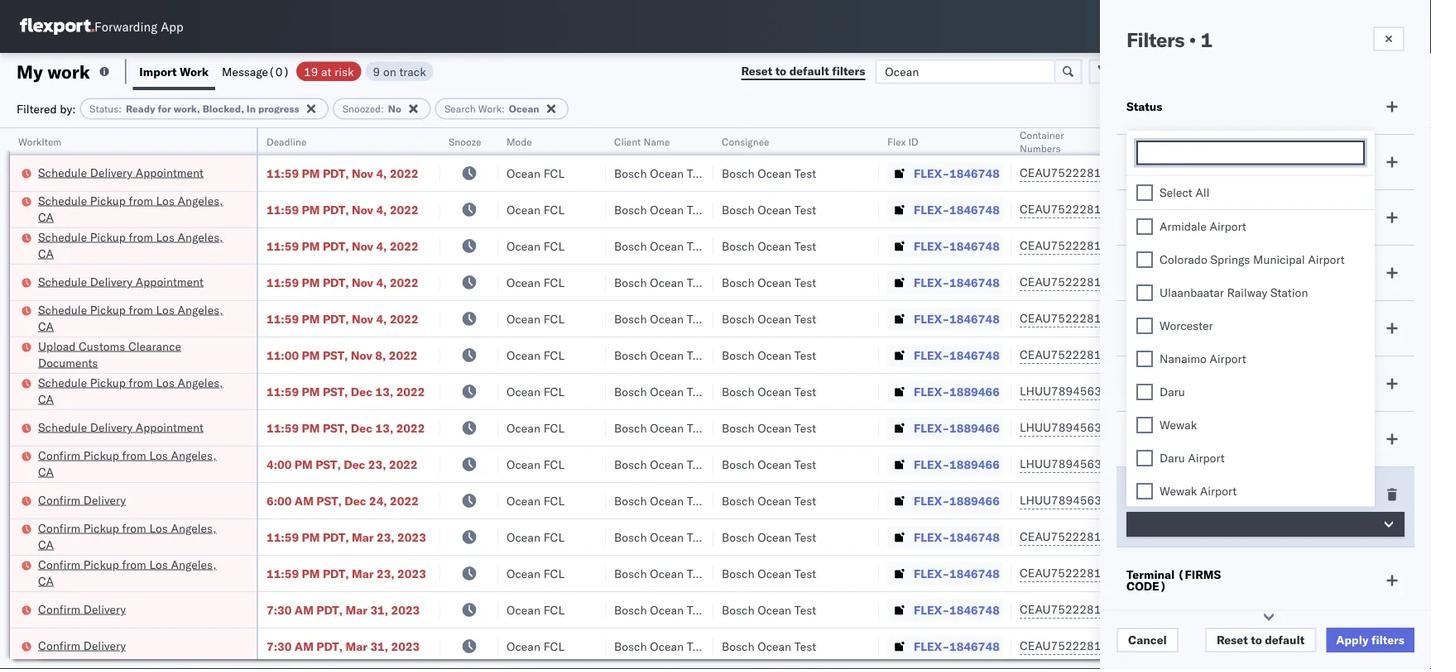 Task type: describe. For each thing, give the bounding box(es) containing it.
resize handle column header for flex id
[[992, 128, 1012, 670]]

9 ceau7522281, hlxu6269489, hlxu8034992 from the top
[[1020, 603, 1277, 617]]

flex- for 1st confirm pickup from los angeles, ca button from the top of the page's confirm pickup from los angeles, ca link
[[914, 457, 950, 472]]

Search Work text field
[[875, 59, 1056, 84]]

flex- for third confirm pickup from los angeles, ca button confirm pickup from los angeles, ca link
[[914, 567, 950, 581]]

my
[[17, 60, 43, 83]]

10 hlxu6269489, from the top
[[1108, 639, 1192, 654]]

8 ceau7522281, from the top
[[1020, 566, 1105, 581]]

wewak for wewak airport
[[1160, 484, 1197, 498]]

3 gaurav from the top
[[1334, 275, 1372, 290]]

11:00 pm pst, nov 8, 2022
[[267, 348, 418, 363]]

4 4, from the top
[[376, 275, 387, 290]]

delivery for 1st confirm delivery button
[[83, 493, 126, 507]]

blocked,
[[203, 103, 244, 115]]

daru airport
[[1160, 451, 1225, 465]]

schedule delivery appointment link for 11:59 pm pst, dec 13, 2022
[[38, 419, 204, 436]]

6 confirm from the top
[[38, 639, 80, 653]]

13 ocean fcl from the top
[[507, 603, 565, 618]]

(0)
[[268, 64, 290, 79]]

4:00 pm pst, dec 23, 2022
[[267, 457, 418, 472]]

to for reset to default
[[1251, 633, 1262, 648]]

1846748 for second confirm delivery button from the top
[[949, 603, 1000, 618]]

dec up 4:00 pm pst, dec 23, 2022
[[351, 421, 373, 435]]

consignee button
[[714, 132, 863, 148]]

dec left 24,
[[345, 494, 366, 508]]

4 ca from the top
[[38, 392, 54, 406]]

3 schedule pickup from los angeles, ca button from the top
[[38, 302, 235, 336]]

2023 for third confirm pickup from los angeles, ca button confirm pickup from los angeles, ca link
[[397, 567, 426, 581]]

municipal
[[1253, 252, 1305, 267]]

4 lhuu7894563, uetu5238478 from the top
[[1020, 493, 1189, 508]]

delivery for second confirm delivery button from the top
[[83, 602, 126, 617]]

dec up 6:00 am pst, dec 24, 2022
[[344, 457, 365, 472]]

schedule pickup from los angeles, ca for "schedule pickup from los angeles, ca" link related to 3rd schedule pickup from los angeles, ca button from the bottom
[[38, 230, 223, 261]]

flex- for 'upload customs clearance documents' link
[[914, 348, 950, 363]]

nov for "schedule pickup from los angeles, ca" link for 4th schedule pickup from los angeles, ca button from the bottom of the page
[[352, 202, 373, 217]]

delivery for third confirm delivery button
[[83, 639, 126, 653]]

all
[[1196, 185, 1210, 199]]

6:00
[[267, 494, 292, 508]]

on
[[383, 64, 396, 79]]

message
[[222, 64, 268, 79]]

flex
[[887, 135, 906, 148]]

1 schedule pickup from los angeles, ca button from the top
[[38, 192, 235, 227]]

5 11:59 pm pdt, nov 4, 2022 from the top
[[267, 312, 419, 326]]

1 ceau7522281, hlxu6269489, hlxu8034992 from the top
[[1020, 166, 1277, 180]]

in
[[247, 103, 256, 115]]

customs
[[79, 339, 125, 353]]

10 resize handle column header from the left
[[1401, 128, 1421, 670]]

actions
[[1382, 135, 1416, 148]]

mbl/mawb numbers button
[[1119, 132, 1310, 148]]

ready
[[126, 103, 155, 115]]

import work
[[139, 64, 209, 79]]

2022 for 1st confirm pickup from los angeles, ca button from the top of the page
[[389, 457, 418, 472]]

numbers for container numbers
[[1020, 142, 1061, 154]]

apply filters
[[1336, 633, 1405, 648]]

schedule delivery appointment button for 11:59 pm pst, dec 13, 2022
[[38, 419, 204, 437]]

5 hlxu6269489, from the top
[[1108, 311, 1192, 326]]

2023 for confirm delivery link related to second confirm delivery button from the top
[[391, 603, 420, 618]]

savant for lhuu7894563, uetu5238478
[[1372, 457, 1408, 472]]

1 vertical spatial client name
[[1127, 321, 1195, 336]]

flex-1846748 for third 'schedule delivery appointment' link from the bottom of the page
[[914, 166, 1000, 180]]

deadline button
[[258, 132, 424, 148]]

2022 for third schedule delivery appointment button from the bottom
[[390, 166, 419, 180]]

filters inside button
[[1372, 633, 1405, 648]]

confirm pickup from los angeles, ca for third confirm pickup from los angeles, ca button confirm pickup from los angeles, ca link
[[38, 557, 216, 589]]

3 1889466 from the top
[[949, 457, 1000, 472]]

2 confirm pickup from los angeles, ca button from the top
[[38, 520, 235, 555]]

5 ceau7522281, from the top
[[1020, 311, 1105, 326]]

2 ceau7522281, hlxu6269489, hlxu8034992 from the top
[[1020, 202, 1277, 216]]

4:00
[[267, 457, 292, 472]]

status : ready for work, blocked, in progress
[[89, 103, 299, 115]]

5 confirm from the top
[[38, 602, 80, 617]]

pdt, for 2nd schedule pickup from los angeles, ca button from the bottom
[[323, 312, 349, 326]]

3 uetu5238478 from the top
[[1108, 457, 1189, 471]]

12 ocean fcl from the top
[[507, 567, 565, 581]]

6 ceau7522281, hlxu6269489, hlxu8034992 from the top
[[1020, 348, 1277, 362]]

search work : ocean
[[444, 103, 539, 115]]

2 confirm from the top
[[38, 493, 80, 507]]

omkar savant for ceau7522281, hlxu6269489, hlxu8034992
[[1334, 239, 1408, 253]]

1 vertical spatial risk
[[1142, 155, 1163, 169]]

1 schedule delivery appointment button from the top
[[38, 164, 204, 183]]

9 hlxu6269489, from the top
[[1108, 603, 1192, 617]]

forwarding
[[94, 19, 157, 34]]

reset to default filters
[[741, 64, 865, 78]]

appointment for 11:59 pm pdt, nov 4, 2022
[[136, 274, 204, 289]]

search
[[444, 103, 476, 115]]

7 test123456 from the top
[[1127, 530, 1197, 545]]

fcl for 2nd confirm pickup from los angeles, ca button from the top of the page confirm pickup from los angeles, ca link
[[544, 530, 565, 545]]

angeles, for 1st schedule pickup from los angeles, ca button from the bottom
[[178, 375, 223, 390]]

6 ca from the top
[[38, 538, 54, 552]]

7 flex-1846748 from the top
[[914, 530, 1000, 545]]

2 hlxu8034992 from the top
[[1195, 202, 1277, 216]]

1846748 for third confirm delivery button
[[949, 639, 1000, 654]]

1 31, from the top
[[370, 603, 388, 618]]

9 ocean fcl from the top
[[507, 457, 565, 472]]

work
[[47, 60, 90, 83]]

os button
[[1373, 7, 1411, 46]]

final port
[[1127, 488, 1181, 502]]

nov for "schedule pickup from los angeles, ca" link related to 3rd schedule pickup from los angeles, ca button from the bottom
[[352, 239, 373, 253]]

los for 1st confirm pickup from los angeles, ca button from the top of the page
[[149, 448, 168, 463]]

2 lhuu7894563, uetu5238478 from the top
[[1020, 421, 1189, 435]]

ulaanbaatar
[[1160, 285, 1224, 300]]

flex- for "schedule pickup from los angeles, ca" link for 4th schedule pickup from los angeles, ca button from the bottom of the page
[[914, 202, 950, 217]]

schedule delivery appointment for 11:59 pm pdt, nov 4, 2022
[[38, 274, 204, 289]]

jawla for schedule pickup from los angeles, ca
[[1375, 202, 1403, 217]]

dec down 11:00 pm pst, nov 8, 2022
[[351, 384, 373, 399]]

3 lhuu7894563, uetu5238478 from the top
[[1020, 457, 1189, 471]]

test123456 for "schedule pickup from los angeles, ca" link for 4th schedule pickup from los angeles, ca button from the bottom of the page
[[1127, 202, 1197, 217]]

colorado
[[1160, 252, 1207, 267]]

schedule for 3rd schedule pickup from los angeles, ca button from the bottom
[[38, 230, 87, 244]]

2 uetu5238478 from the top
[[1108, 421, 1189, 435]]

flexport. image
[[20, 18, 94, 35]]

cancel
[[1128, 633, 1167, 648]]

confirm delivery link for 1st confirm delivery button
[[38, 492, 126, 509]]

test123456 for confirm delivery link related to second confirm delivery button from the top
[[1127, 603, 1197, 618]]

4 hlxu8034992 from the top
[[1195, 275, 1277, 289]]

forwarding app link
[[20, 18, 183, 35]]

terminal (firms code)
[[1127, 568, 1221, 594]]

message (0)
[[222, 64, 290, 79]]

4 uetu5238478 from the top
[[1108, 493, 1189, 508]]

pst, for schedule pickup from los angeles, ca
[[323, 384, 348, 399]]

3 confirm delivery from the top
[[38, 639, 126, 653]]

3 11:59 pm pdt, nov 4, 2022 from the top
[[267, 239, 419, 253]]

fcl for third confirm pickup from los angeles, ca button confirm pickup from los angeles, ca link
[[544, 567, 565, 581]]

2 11:59 pm pdt, nov 4, 2022 from the top
[[267, 202, 419, 217]]

4 flex-1846748 from the top
[[914, 275, 1000, 290]]

test123456 for third 'schedule delivery appointment' link from the bottom of the page
[[1127, 166, 1197, 180]]

airport for armidale airport
[[1210, 219, 1246, 233]]

gaurav for schedule pickup from los angeles, ca
[[1334, 202, 1372, 217]]

no
[[388, 103, 401, 115]]

4 11:59 pm pdt, nov 4, 2022 from the top
[[267, 275, 419, 290]]

2 lhuu7894563, from the top
[[1020, 421, 1105, 435]]

mbl/mawb
[[1127, 135, 1185, 148]]

upload customs clearance documents link
[[38, 338, 235, 371]]

7 ceau7522281, hlxu6269489, hlxu8034992 from the top
[[1020, 530, 1277, 544]]

14 ocean fcl from the top
[[507, 639, 565, 654]]

station
[[1271, 285, 1308, 300]]

daru for daru airport
[[1160, 451, 1185, 465]]

2 flex-1889466 from the top
[[914, 421, 1000, 435]]

schedule for 1st schedule pickup from los angeles, ca button from the bottom
[[38, 375, 87, 390]]

0 horizontal spatial risk
[[335, 64, 354, 79]]

schedule pickup from los angeles, ca link for 2nd schedule pickup from los angeles, ca button from the bottom
[[38, 302, 235, 335]]

4 schedule pickup from los angeles, ca button from the top
[[38, 375, 235, 409]]

8 11:59 from the top
[[267, 530, 299, 545]]

confirm pickup from los angeles, ca for 1st confirm pickup from los angeles, ca button from the top of the page's confirm pickup from los angeles, ca link
[[38, 448, 216, 479]]

default for reset to default
[[1265, 633, 1305, 648]]

container numbers button
[[1012, 125, 1103, 155]]

1 schedule delivery appointment from the top
[[38, 165, 204, 180]]

9 ceau7522281, from the top
[[1020, 603, 1105, 617]]

confirm delivery link for third confirm delivery button
[[38, 638, 126, 654]]

3 hlxu8034992 from the top
[[1195, 238, 1277, 253]]

schedule pickup from los angeles, ca link for 4th schedule pickup from los angeles, ca button from the bottom of the page
[[38, 192, 235, 226]]

pdt, for 4th schedule pickup from los angeles, ca button from the bottom of the page
[[323, 202, 349, 217]]

3 flex-1889466 from the top
[[914, 457, 1000, 472]]

6 ceau7522281, from the top
[[1020, 348, 1105, 362]]

worcester
[[1160, 318, 1213, 333]]

select
[[1160, 185, 1193, 199]]

1 11:59 pm pdt, nov 4, 2022 from the top
[[267, 166, 419, 180]]

angeles, for 3rd schedule pickup from los angeles, ca button from the bottom
[[178, 230, 223, 244]]

filtered by:
[[17, 101, 76, 116]]

nanaimo
[[1160, 351, 1207, 366]]

status for status : ready for work, blocked, in progress
[[89, 103, 119, 115]]

3 resize handle column header from the left
[[478, 128, 498, 670]]

flex-1846748 for "schedule pickup from los angeles, ca" link for 4th schedule pickup from los angeles, ca button from the bottom of the page
[[914, 202, 1000, 217]]

1 hlxu6269489, from the top
[[1108, 166, 1192, 180]]

angeles, for 4th schedule pickup from los angeles, ca button from the bottom of the page
[[178, 193, 223, 208]]

at
[[1127, 155, 1139, 169]]

8 flex-1846748 from the top
[[914, 567, 1000, 581]]

7 ocean fcl from the top
[[507, 384, 565, 399]]

9 on track
[[373, 64, 426, 79]]

1846748 for 2nd schedule pickup from los angeles, ca button from the bottom
[[949, 312, 1000, 326]]

flex id
[[887, 135, 919, 148]]

9
[[373, 64, 380, 79]]

11:00
[[267, 348, 299, 363]]

am for confirm delivery link related to second confirm delivery button from the top
[[295, 603, 314, 618]]

resize handle column header for workitem
[[237, 128, 257, 670]]

7 1846748 from the top
[[949, 530, 1000, 545]]

delivery for 11:59 pm pdt, nov 4, 2022's schedule delivery appointment button
[[90, 274, 133, 289]]

: for snoozed
[[381, 103, 384, 115]]

8 ocean fcl from the top
[[507, 421, 565, 435]]

client name button
[[606, 132, 697, 148]]

flex- for confirm delivery link related to second confirm delivery button from the top
[[914, 603, 950, 618]]

schedule pickup from los angeles, ca for "schedule pickup from los angeles, ca" link for 4th schedule pickup from los angeles, ca button from the bottom of the page
[[38, 193, 223, 224]]

arrival port
[[1127, 432, 1191, 447]]

armidale
[[1160, 219, 1207, 233]]

2023 for confirm delivery link for third confirm delivery button
[[391, 639, 420, 654]]

import work button
[[133, 53, 215, 90]]

2 hlxu6269489, from the top
[[1108, 202, 1192, 216]]

delivery for 11:59 pm pst, dec 13, 2022's schedule delivery appointment button
[[90, 420, 133, 435]]

10 flex- from the top
[[914, 494, 950, 508]]

2022 for upload customs clearance documents button
[[389, 348, 418, 363]]

work for import
[[180, 64, 209, 79]]

1 uetu5238478 from the top
[[1108, 384, 1189, 399]]

gaurav for schedule delivery appointment
[[1334, 166, 1372, 180]]

1 confirm delivery button from the top
[[38, 492, 126, 510]]

11 resize handle column header from the left
[[1414, 128, 1431, 670]]

jawla for schedule delivery appointment
[[1375, 166, 1403, 180]]

status for status
[[1127, 99, 1162, 114]]

snoozed : no
[[342, 103, 401, 115]]

pst, for upload customs clearance documents
[[323, 348, 348, 363]]

7:30 for confirm delivery link for third confirm delivery button
[[267, 639, 292, 654]]

1 lhuu7894563, uetu5238478 from the top
[[1020, 384, 1189, 399]]

filtered
[[17, 101, 57, 116]]

3 hlxu6269489, from the top
[[1108, 238, 1192, 253]]

cancel button
[[1117, 628, 1179, 653]]

daru for daru
[[1160, 384, 1185, 399]]

resize handle column header for mode
[[586, 128, 606, 670]]

documents
[[38, 356, 98, 370]]

1 horizontal spatial client
[[1127, 321, 1160, 336]]

railway
[[1227, 285, 1268, 300]]

1
[[1201, 27, 1213, 52]]

angeles, for 2nd confirm pickup from los angeles, ca button from the top of the page
[[171, 521, 216, 536]]

3 abcdefg78456546 from the top
[[1127, 457, 1239, 472]]

select all
[[1160, 185, 1210, 199]]

4 ceau7522281, from the top
[[1020, 275, 1105, 289]]

8 test123456 from the top
[[1127, 567, 1197, 581]]

work,
[[174, 103, 200, 115]]

appointment for 11:59 pm pst, dec 13, 2022
[[136, 420, 204, 435]]

4 confirm from the top
[[38, 557, 80, 572]]

1 confirm pickup from los angeles, ca button from the top
[[38, 447, 235, 482]]

•
[[1189, 27, 1196, 52]]

filters
[[1127, 27, 1185, 52]]

4 abcdefg78456546 from the top
[[1127, 494, 1239, 508]]

2 ceau7522281, from the top
[[1020, 202, 1105, 216]]

3 lhuu7894563, from the top
[[1020, 457, 1105, 471]]

upload customs clearance documents
[[38, 339, 181, 370]]

code)
[[1127, 579, 1167, 594]]

container
[[1020, 129, 1064, 141]]

5 ceau7522281, hlxu6269489, hlxu8034992 from the top
[[1020, 311, 1277, 326]]



Task type: locate. For each thing, give the bounding box(es) containing it.
schedule pickup from los angeles, ca link for 1st schedule pickup from los angeles, ca button from the bottom
[[38, 375, 235, 408]]

11:59
[[267, 166, 299, 180], [267, 202, 299, 217], [267, 239, 299, 253], [267, 275, 299, 290], [267, 312, 299, 326], [267, 384, 299, 399], [267, 421, 299, 435], [267, 530, 299, 545], [267, 567, 299, 581]]

2 confirm delivery link from the top
[[38, 601, 126, 618]]

resize handle column header for mbl/mawb numbers
[[1306, 128, 1326, 670]]

None checkbox
[[1137, 184, 1153, 201], [1137, 218, 1153, 235], [1137, 384, 1153, 400], [1137, 417, 1153, 433], [1137, 184, 1153, 201], [1137, 218, 1153, 235], [1137, 384, 1153, 400], [1137, 417, 1153, 433]]

omkar for lhuu7894563, uetu5238478
[[1334, 457, 1369, 472]]

: left no
[[381, 103, 384, 115]]

status right by:
[[89, 103, 119, 115]]

3 schedule pickup from los angeles, ca from the top
[[38, 303, 223, 334]]

1 vertical spatial omkar
[[1334, 457, 1369, 472]]

mar for third confirm pickup from los angeles, ca button confirm pickup from los angeles, ca link
[[352, 567, 374, 581]]

2 vertical spatial schedule delivery appointment link
[[38, 419, 204, 436]]

1 ceau7522281, from the top
[[1020, 166, 1105, 180]]

test123456 for 'upload customs clearance documents' link
[[1127, 348, 1197, 363]]

1 vertical spatial am
[[295, 603, 314, 618]]

list box
[[1127, 176, 1375, 670]]

confirm pickup from los angeles, ca link for 1st confirm pickup from los angeles, ca button from the top of the page
[[38, 447, 235, 481]]

appointment down workitem button
[[136, 165, 204, 180]]

2 confirm pickup from los angeles, ca link from the top
[[38, 520, 235, 553]]

0 vertical spatial reset
[[741, 64, 772, 78]]

name
[[644, 135, 670, 148], [1163, 321, 1195, 336]]

8 resize handle column header from the left
[[1099, 128, 1119, 670]]

1 gaurav from the top
[[1334, 166, 1372, 180]]

1 7:30 from the top
[[267, 603, 292, 618]]

omkar savant
[[1334, 239, 1408, 253], [1334, 457, 1408, 472]]

abcdefg78456546 down nanaimo
[[1127, 384, 1239, 399]]

0 horizontal spatial numbers
[[1020, 142, 1061, 154]]

2 gaurav jawla from the top
[[1334, 202, 1403, 217]]

2 vertical spatial schedule delivery appointment button
[[38, 419, 204, 437]]

risk
[[335, 64, 354, 79], [1142, 155, 1163, 169]]

import
[[139, 64, 177, 79]]

schedule delivery appointment for 11:59 pm pst, dec 13, 2022
[[38, 420, 204, 435]]

0 vertical spatial gaurav jawla
[[1334, 166, 1403, 180]]

1 vertical spatial name
[[1163, 321, 1195, 336]]

pm
[[302, 166, 320, 180], [302, 202, 320, 217], [302, 239, 320, 253], [302, 275, 320, 290], [302, 312, 320, 326], [302, 348, 320, 363], [302, 384, 320, 399], [302, 421, 320, 435], [295, 457, 313, 472], [302, 530, 320, 545], [302, 567, 320, 581]]

0 horizontal spatial snoozed
[[342, 103, 381, 115]]

schedule delivery appointment down workitem button
[[38, 165, 204, 180]]

uetu5238478 down nanaimo
[[1108, 384, 1189, 399]]

2 schedule delivery appointment button from the top
[[38, 274, 204, 292]]

angeles, for 1st confirm pickup from los angeles, ca button from the top of the page
[[171, 448, 216, 463]]

1 vertical spatial 23,
[[377, 530, 395, 545]]

resize handle column header for consignee
[[859, 128, 879, 670]]

5 11:59 from the top
[[267, 312, 299, 326]]

filters • 1
[[1127, 27, 1213, 52]]

3 flex-1846748 from the top
[[914, 239, 1000, 253]]

6 11:59 from the top
[[267, 384, 299, 399]]

2022 for 2nd schedule pickup from los angeles, ca button from the bottom
[[390, 312, 419, 326]]

1 horizontal spatial risk
[[1142, 155, 1163, 169]]

13 flex- from the top
[[914, 603, 950, 618]]

3 1846748 from the top
[[949, 239, 1000, 253]]

0 vertical spatial client
[[614, 135, 641, 148]]

4, for "schedule pickup from los angeles, ca" link related to 3rd schedule pickup from los angeles, ca button from the bottom
[[376, 239, 387, 253]]

airport down daru airport
[[1200, 484, 1237, 498]]

upload customs clearance documents button
[[38, 338, 235, 373]]

None checkbox
[[1137, 251, 1153, 268], [1137, 284, 1153, 301], [1137, 317, 1153, 334], [1137, 351, 1153, 367], [1137, 450, 1153, 466], [1137, 483, 1153, 500], [1137, 251, 1153, 268], [1137, 284, 1153, 301], [1137, 317, 1153, 334], [1137, 351, 1153, 367], [1137, 450, 1153, 466], [1137, 483, 1153, 500]]

snoozed down select
[[1127, 210, 1173, 225]]

1 11:59 pm pst, dec 13, 2022 from the top
[[267, 384, 425, 399]]

schedule delivery appointment button down upload customs clearance documents button
[[38, 419, 204, 437]]

angeles, for third confirm pickup from los angeles, ca button
[[171, 557, 216, 572]]

schedule pickup from los angeles, ca for 2nd schedule pickup from los angeles, ca button from the bottom's "schedule pickup from los angeles, ca" link
[[38, 303, 223, 334]]

2 vertical spatial confirm delivery button
[[38, 638, 126, 656]]

11:59 pm pst, dec 13, 2022 up 4:00 pm pst, dec 23, 2022
[[267, 421, 425, 435]]

0 vertical spatial 11:59 pm pst, dec 13, 2022
[[267, 384, 425, 399]]

mar for 2nd confirm pickup from los angeles, ca button from the top of the page confirm pickup from los angeles, ca link
[[352, 530, 374, 545]]

resize handle column header
[[237, 128, 257, 670], [421, 128, 440, 670], [478, 128, 498, 670], [586, 128, 606, 670], [694, 128, 714, 670], [859, 128, 879, 670], [992, 128, 1012, 670], [1099, 128, 1119, 670], [1306, 128, 1326, 670], [1401, 128, 1421, 670], [1414, 128, 1431, 670]]

1 confirm delivery link from the top
[[38, 492, 126, 509]]

pst, down 4:00 pm pst, dec 23, 2022
[[316, 494, 342, 508]]

lhuu7894563,
[[1020, 384, 1105, 399], [1020, 421, 1105, 435], [1020, 457, 1105, 471], [1020, 493, 1105, 508]]

0 vertical spatial jawla
[[1375, 166, 1403, 180]]

am for confirm delivery link for third confirm delivery button
[[295, 639, 314, 654]]

confirm pickup from los angeles, ca link for 2nd confirm pickup from los angeles, ca button from the top of the page
[[38, 520, 235, 553]]

4 flex- from the top
[[914, 275, 950, 290]]

7 fcl from the top
[[544, 384, 565, 399]]

clearance
[[128, 339, 181, 353]]

1 am from the top
[[295, 494, 314, 508]]

2 horizontal spatial :
[[502, 103, 505, 115]]

reset to default button
[[1205, 628, 1316, 653]]

mode inside button
[[507, 135, 532, 148]]

test123456 for confirm delivery link for third confirm delivery button
[[1127, 639, 1197, 654]]

1 horizontal spatial reset
[[1217, 633, 1248, 648]]

los for 4th schedule pickup from los angeles, ca button from the bottom of the page
[[156, 193, 175, 208]]

11:59 pm pdt, mar 23, 2023
[[267, 530, 426, 545], [267, 567, 426, 581]]

: right search
[[502, 103, 505, 115]]

5 hlxu8034992 from the top
[[1195, 311, 1277, 326]]

4 test123456 from the top
[[1127, 275, 1197, 290]]

0 vertical spatial mode
[[507, 135, 532, 148]]

numbers down container
[[1020, 142, 1061, 154]]

omkar
[[1334, 239, 1369, 253], [1334, 457, 1369, 472]]

mode down search work : ocean
[[507, 135, 532, 148]]

schedule for third schedule delivery appointment button from the bottom
[[38, 165, 87, 180]]

0 vertical spatial client name
[[614, 135, 670, 148]]

2 vertical spatial confirm pickup from los angeles, ca link
[[38, 557, 235, 590]]

apply filters button
[[1326, 628, 1415, 653]]

2 wewak from the top
[[1160, 484, 1197, 498]]

10 ocean fcl from the top
[[507, 494, 565, 508]]

Search Shipments (/) text field
[[1114, 14, 1274, 39]]

1 vertical spatial jawla
[[1375, 202, 1403, 217]]

pst, up 6:00 am pst, dec 24, 2022
[[316, 457, 341, 472]]

5 schedule from the top
[[38, 303, 87, 317]]

2 31, from the top
[[370, 639, 388, 654]]

abcdefg78456546
[[1127, 384, 1239, 399], [1127, 421, 1239, 435], [1127, 457, 1239, 472], [1127, 494, 1239, 508]]

filters inside button
[[832, 64, 865, 78]]

1 wewak from the top
[[1160, 418, 1197, 432]]

1 confirm pickup from los angeles, ca from the top
[[38, 448, 216, 479]]

1 11:59 from the top
[[267, 166, 299, 180]]

0 vertical spatial work
[[180, 64, 209, 79]]

1 : from the left
[[119, 103, 122, 115]]

4 schedule from the top
[[38, 274, 87, 289]]

list box containing select all
[[1127, 176, 1375, 670]]

1 vertical spatial schedule delivery appointment link
[[38, 274, 204, 290]]

risk right the at
[[335, 64, 354, 79]]

armidale airport
[[1160, 219, 1246, 233]]

8,
[[375, 348, 386, 363]]

1846748 for third schedule delivery appointment button from the bottom
[[949, 166, 1000, 180]]

resize handle column header for deadline
[[421, 128, 440, 670]]

31,
[[370, 603, 388, 618], [370, 639, 388, 654]]

2 omkar from the top
[[1334, 457, 1369, 472]]

track
[[399, 64, 426, 79]]

schedule delivery appointment down upload customs clearance documents button
[[38, 420, 204, 435]]

snoozed for snoozed
[[1127, 210, 1173, 225]]

8 hlxu6269489, from the top
[[1108, 566, 1192, 581]]

0 vertical spatial confirm delivery button
[[38, 492, 126, 510]]

9 flex- from the top
[[914, 457, 950, 472]]

flex- for 2nd confirm pickup from los angeles, ca button from the top of the page confirm pickup from los angeles, ca link
[[914, 530, 950, 545]]

consignee
[[722, 135, 769, 148]]

19 at risk
[[304, 64, 354, 79]]

4 11:59 from the top
[[267, 275, 299, 290]]

savant for ceau7522281, hlxu6269489, hlxu8034992
[[1372, 239, 1408, 253]]

0 vertical spatial 7:30 am pdt, mar 31, 2023
[[267, 603, 420, 618]]

numbers inside button
[[1188, 135, 1229, 148]]

at risk
[[1127, 155, 1163, 169]]

2 vertical spatial port
[[1157, 488, 1181, 502]]

2 7:30 am pdt, mar 31, 2023 from the top
[[267, 639, 420, 654]]

test123456 for "schedule pickup from los angeles, ca" link related to 3rd schedule pickup from los angeles, ca button from the bottom
[[1127, 239, 1197, 253]]

1 savant from the top
[[1372, 239, 1408, 253]]

lhuu7894563, uetu5238478 down arrival
[[1020, 493, 1189, 508]]

confirm pickup from los angeles, ca for 2nd confirm pickup from los angeles, ca button from the top of the page confirm pickup from los angeles, ca link
[[38, 521, 216, 552]]

1 abcdefg78456546 from the top
[[1127, 384, 1239, 399]]

1 horizontal spatial :
[[381, 103, 384, 115]]

19
[[304, 64, 318, 79]]

schedule pickup from los angeles, ca
[[38, 193, 223, 224], [38, 230, 223, 261], [38, 303, 223, 334], [38, 375, 223, 406]]

0 vertical spatial gaurav
[[1334, 166, 1372, 180]]

work
[[180, 64, 209, 79], [478, 103, 502, 115]]

flex-1889466 button
[[887, 380, 1003, 404], [887, 380, 1003, 404], [887, 417, 1003, 440], [887, 417, 1003, 440], [887, 453, 1003, 476], [887, 453, 1003, 476], [887, 490, 1003, 513], [887, 490, 1003, 513]]

hlxu8034992
[[1195, 166, 1277, 180], [1195, 202, 1277, 216], [1195, 238, 1277, 253], [1195, 275, 1277, 289], [1195, 311, 1277, 326], [1195, 348, 1277, 362], [1195, 530, 1277, 544], [1195, 566, 1277, 581], [1195, 603, 1277, 617], [1195, 639, 1277, 654]]

0 horizontal spatial mode
[[507, 135, 532, 148]]

fcl for 1st confirm pickup from los angeles, ca button from the top of the page's confirm pickup from los angeles, ca link
[[544, 457, 565, 472]]

omkar savant for lhuu7894563, uetu5238478
[[1334, 457, 1408, 472]]

resize handle column header for container numbers
[[1099, 128, 1119, 670]]

3 jawla from the top
[[1375, 275, 1403, 290]]

departure port
[[1127, 377, 1210, 391]]

mode left "colorado" on the top of page
[[1127, 266, 1158, 280]]

fcl for confirm delivery link for third confirm delivery button
[[544, 639, 565, 654]]

ocean fcl
[[507, 166, 565, 180], [507, 202, 565, 217], [507, 239, 565, 253], [507, 275, 565, 290], [507, 312, 565, 326], [507, 348, 565, 363], [507, 384, 565, 399], [507, 421, 565, 435], [507, 457, 565, 472], [507, 494, 565, 508], [507, 530, 565, 545], [507, 567, 565, 581], [507, 603, 565, 618], [507, 639, 565, 654]]

1 vertical spatial default
[[1265, 633, 1305, 648]]

7 hlxu6269489, from the top
[[1108, 530, 1192, 544]]

los for third confirm pickup from los angeles, ca button
[[149, 557, 168, 572]]

1846748 for 3rd schedule pickup from los angeles, ca button from the bottom
[[949, 239, 1000, 253]]

0 vertical spatial schedule delivery appointment button
[[38, 164, 204, 183]]

0 vertical spatial default
[[789, 64, 829, 78]]

abcdefg78456546 down daru airport
[[1127, 494, 1239, 508]]

1846748 for upload customs clearance documents button
[[949, 348, 1000, 363]]

1 flex-1846748 from the top
[[914, 166, 1000, 180]]

8 hlxu8034992 from the top
[[1195, 566, 1277, 581]]

schedule delivery appointment up customs
[[38, 274, 204, 289]]

snoozed left no
[[342, 103, 381, 115]]

schedule for 11:59 pm pst, dec 13, 2022's schedule delivery appointment button
[[38, 420, 87, 435]]

3 flex- from the top
[[914, 239, 950, 253]]

: for status
[[119, 103, 122, 115]]

7 resize handle column header from the left
[[992, 128, 1012, 670]]

1 horizontal spatial snoozed
[[1127, 210, 1173, 225]]

1 horizontal spatial filters
[[1372, 633, 1405, 648]]

6 ocean fcl from the top
[[507, 348, 565, 363]]

schedule delivery appointment link down workitem button
[[38, 164, 204, 181]]

1 lhuu7894563, from the top
[[1020, 384, 1105, 399]]

pdt, for third schedule delivery appointment button from the bottom
[[323, 166, 349, 180]]

pst, down 11:00 pm pst, nov 8, 2022
[[323, 384, 348, 399]]

10 flex-1846748 from the top
[[914, 639, 1000, 654]]

7 flex- from the top
[[914, 384, 950, 399]]

resize handle column header for client name
[[694, 128, 714, 670]]

wewak down daru airport
[[1160, 484, 1197, 498]]

appointment up clearance
[[136, 274, 204, 289]]

flex-1846748 for confirm delivery link related to second confirm delivery button from the top
[[914, 603, 1000, 618]]

1 vertical spatial appointment
[[136, 274, 204, 289]]

1 vertical spatial confirm pickup from los angeles, ca
[[38, 521, 216, 552]]

flex id button
[[879, 132, 995, 148]]

work inside 'button'
[[180, 64, 209, 79]]

2 flex-1846748 from the top
[[914, 202, 1000, 217]]

name inside button
[[644, 135, 670, 148]]

4 schedule pickup from los angeles, ca from the top
[[38, 375, 223, 406]]

abcdefg78456546 up "wewak airport"
[[1127, 457, 1239, 472]]

None text field
[[1142, 147, 1363, 161]]

0 vertical spatial confirm pickup from los angeles, ca button
[[38, 447, 235, 482]]

lhuu7894563, uetu5238478 down departure
[[1020, 421, 1189, 435]]

7:30 am pdt, mar 31, 2023 for confirm delivery link for third confirm delivery button
[[267, 639, 420, 654]]

1 horizontal spatial status
[[1127, 99, 1162, 114]]

: left ready
[[119, 103, 122, 115]]

5 flex- from the top
[[914, 312, 950, 326]]

port for departure port
[[1186, 377, 1210, 391]]

11:59 pm pst, dec 13, 2022 down 11:00 pm pst, nov 8, 2022
[[267, 384, 425, 399]]

port up daru airport
[[1167, 432, 1191, 447]]

1 vertical spatial 31,
[[370, 639, 388, 654]]

1 horizontal spatial mode
[[1127, 266, 1158, 280]]

flex-1846748 button
[[887, 162, 1003, 185], [887, 162, 1003, 185], [887, 198, 1003, 221], [887, 198, 1003, 221], [887, 235, 1003, 258], [887, 235, 1003, 258], [887, 271, 1003, 294], [887, 271, 1003, 294], [887, 308, 1003, 331], [887, 308, 1003, 331], [887, 344, 1003, 367], [887, 344, 1003, 367], [887, 526, 1003, 549], [887, 526, 1003, 549], [887, 562, 1003, 586], [887, 562, 1003, 586], [887, 599, 1003, 622], [887, 599, 1003, 622], [887, 635, 1003, 658], [887, 635, 1003, 658]]

los for 3rd schedule pickup from los angeles, ca button from the bottom
[[156, 230, 175, 244]]

2 omkar savant from the top
[[1334, 457, 1408, 472]]

0 horizontal spatial client
[[614, 135, 641, 148]]

1 vertical spatial confirm delivery button
[[38, 601, 126, 620]]

3 am from the top
[[295, 639, 314, 654]]

confirm delivery button
[[38, 492, 126, 510], [38, 601, 126, 620], [38, 638, 126, 656]]

0 vertical spatial schedule delivery appointment
[[38, 165, 204, 180]]

2 1846748 from the top
[[949, 202, 1000, 217]]

2 confirm delivery from the top
[[38, 602, 126, 617]]

appointment down upload customs clearance documents button
[[136, 420, 204, 435]]

2 vertical spatial confirm delivery
[[38, 639, 126, 653]]

4 1889466 from the top
[[949, 494, 1000, 508]]

5 flex-1846748 from the top
[[914, 312, 1000, 326]]

port for arrival port
[[1167, 432, 1191, 447]]

lhuu7894563, uetu5238478
[[1020, 384, 1189, 399], [1020, 421, 1189, 435], [1020, 457, 1189, 471], [1020, 493, 1189, 508]]

1 vertical spatial 13,
[[375, 421, 393, 435]]

1 horizontal spatial work
[[478, 103, 502, 115]]

0 vertical spatial omkar
[[1334, 239, 1369, 253]]

0 horizontal spatial filters
[[832, 64, 865, 78]]

7 ceau7522281, from the top
[[1020, 530, 1105, 544]]

airport right nanaimo
[[1210, 351, 1246, 366]]

client name inside client name button
[[614, 135, 670, 148]]

2 vertical spatial am
[[295, 639, 314, 654]]

numbers inside 'container numbers'
[[1020, 142, 1061, 154]]

final
[[1127, 488, 1154, 502]]

1889466
[[949, 384, 1000, 399], [949, 421, 1000, 435], [949, 457, 1000, 472], [949, 494, 1000, 508]]

1 horizontal spatial default
[[1265, 633, 1305, 648]]

1 confirm from the top
[[38, 448, 80, 463]]

to inside reset to default button
[[1251, 633, 1262, 648]]

1 vertical spatial omkar savant
[[1334, 457, 1408, 472]]

los for 2nd schedule pickup from los angeles, ca button from the bottom
[[156, 303, 175, 317]]

6:00 am pst, dec 24, 2022
[[267, 494, 419, 508]]

1 vertical spatial confirm delivery link
[[38, 601, 126, 618]]

flex-1846748 for "schedule pickup from los angeles, ca" link related to 3rd schedule pickup from los angeles, ca button from the bottom
[[914, 239, 1000, 253]]

10 ceau7522281, from the top
[[1020, 639, 1105, 654]]

my work
[[17, 60, 90, 83]]

2 vertical spatial confirm delivery link
[[38, 638, 126, 654]]

schedule delivery appointment
[[38, 165, 204, 180], [38, 274, 204, 289], [38, 420, 204, 435]]

flex- for confirm delivery link for third confirm delivery button
[[914, 639, 950, 654]]

default left apply on the right bottom of page
[[1265, 633, 1305, 648]]

confirm pickup from los angeles, ca button
[[38, 447, 235, 482], [38, 520, 235, 555], [38, 557, 235, 591]]

departure
[[1127, 377, 1183, 391]]

status
[[1127, 99, 1162, 114], [89, 103, 119, 115]]

reset down (firms
[[1217, 633, 1248, 648]]

3 : from the left
[[502, 103, 505, 115]]

schedule for 11:59 pm pdt, nov 4, 2022's schedule delivery appointment button
[[38, 274, 87, 289]]

wewak airport
[[1160, 484, 1237, 498]]

5 resize handle column header from the left
[[694, 128, 714, 670]]

2022 for 3rd schedule pickup from los angeles, ca button from the bottom
[[390, 239, 419, 253]]

airport up "wewak airport"
[[1188, 451, 1225, 465]]

workitem button
[[10, 132, 240, 148]]

fcl
[[544, 166, 565, 180], [544, 202, 565, 217], [544, 239, 565, 253], [544, 275, 565, 290], [544, 312, 565, 326], [544, 348, 565, 363], [544, 384, 565, 399], [544, 421, 565, 435], [544, 457, 565, 472], [544, 494, 565, 508], [544, 530, 565, 545], [544, 567, 565, 581], [544, 603, 565, 618], [544, 639, 565, 654]]

1 vertical spatial reset
[[1217, 633, 1248, 648]]

1 vertical spatial savant
[[1372, 457, 1408, 472]]

daru down nanaimo
[[1160, 384, 1185, 399]]

schedule delivery appointment button down workitem button
[[38, 164, 204, 183]]

risk right at
[[1142, 155, 1163, 169]]

23, for 2nd confirm pickup from los angeles, ca button from the top of the page confirm pickup from los angeles, ca link
[[377, 530, 395, 545]]

3 confirm delivery link from the top
[[38, 638, 126, 654]]

0 vertical spatial 13,
[[375, 384, 393, 399]]

uetu5238478 down daru airport
[[1108, 493, 1189, 508]]

2 vertical spatial jawla
[[1375, 275, 1403, 290]]

status up mbl/mawb
[[1127, 99, 1162, 114]]

1 ocean fcl from the top
[[507, 166, 565, 180]]

default for reset to default filters
[[789, 64, 829, 78]]

fcl for "schedule pickup from los angeles, ca" link for 4th schedule pickup from los angeles, ca button from the bottom of the page
[[544, 202, 565, 217]]

snoozed for snoozed : no
[[342, 103, 381, 115]]

1 vertical spatial port
[[1167, 432, 1191, 447]]

1 vertical spatial 7:30 am pdt, mar 31, 2023
[[267, 639, 420, 654]]

11 flex- from the top
[[914, 530, 950, 545]]

forwarding app
[[94, 19, 183, 34]]

0 vertical spatial 23,
[[368, 457, 386, 472]]

confirm delivery
[[38, 493, 126, 507], [38, 602, 126, 617], [38, 639, 126, 653]]

0 vertical spatial daru
[[1160, 384, 1185, 399]]

8 fcl from the top
[[544, 421, 565, 435]]

for
[[158, 103, 171, 115]]

3 schedule delivery appointment button from the top
[[38, 419, 204, 437]]

los
[[156, 193, 175, 208], [156, 230, 175, 244], [156, 303, 175, 317], [156, 375, 175, 390], [149, 448, 168, 463], [149, 521, 168, 536], [149, 557, 168, 572]]

fcl for confirm delivery link related to second confirm delivery button from the top
[[544, 603, 565, 618]]

1 vertical spatial 11:59 pm pst, dec 13, 2022
[[267, 421, 425, 435]]

pst, up 4:00 pm pst, dec 23, 2022
[[323, 421, 348, 435]]

2 11:59 from the top
[[267, 202, 299, 217]]

0 vertical spatial omkar savant
[[1334, 239, 1408, 253]]

1 vertical spatial mode
[[1127, 266, 1158, 280]]

0 horizontal spatial to
[[775, 64, 787, 78]]

2 7:30 from the top
[[267, 639, 292, 654]]

airport for nanaimo airport
[[1210, 351, 1246, 366]]

schedule delivery appointment button
[[38, 164, 204, 183], [38, 274, 204, 292], [38, 419, 204, 437]]

bosch
[[614, 166, 647, 180], [722, 166, 755, 180], [614, 202, 647, 217], [722, 202, 755, 217], [614, 239, 647, 253], [722, 239, 755, 253], [614, 275, 647, 290], [722, 275, 755, 290], [614, 312, 647, 326], [722, 312, 755, 326], [614, 348, 647, 363], [722, 348, 755, 363], [614, 384, 647, 399], [722, 384, 755, 399], [614, 421, 647, 435], [722, 421, 755, 435], [614, 457, 647, 472], [722, 457, 755, 472], [614, 494, 647, 508], [722, 494, 755, 508], [614, 530, 647, 545], [722, 530, 755, 545], [614, 567, 647, 581], [722, 567, 755, 581], [614, 603, 647, 618], [722, 603, 755, 618], [614, 639, 647, 654], [722, 639, 755, 654]]

apply
[[1336, 633, 1369, 648]]

schedule delivery appointment link down upload customs clearance documents button
[[38, 419, 204, 436]]

1 vertical spatial filters
[[1372, 633, 1405, 648]]

13, down 8,
[[375, 384, 393, 399]]

3 ca from the top
[[38, 319, 54, 334]]

numbers up all
[[1188, 135, 1229, 148]]

23, for third confirm pickup from los angeles, ca button confirm pickup from los angeles, ca link
[[377, 567, 395, 581]]

schedule delivery appointment link up customs
[[38, 274, 204, 290]]

1 schedule pickup from los angeles, ca link from the top
[[38, 192, 235, 226]]

4 schedule pickup from los angeles, ca link from the top
[[38, 375, 235, 408]]

0 vertical spatial confirm pickup from los angeles, ca
[[38, 448, 216, 479]]

mar for confirm delivery link related to second confirm delivery button from the top
[[346, 603, 367, 618]]

1846748
[[949, 166, 1000, 180], [949, 202, 1000, 217], [949, 239, 1000, 253], [949, 275, 1000, 290], [949, 312, 1000, 326], [949, 348, 1000, 363], [949, 530, 1000, 545], [949, 567, 1000, 581], [949, 603, 1000, 618], [949, 639, 1000, 654]]

0 vertical spatial confirm delivery
[[38, 493, 126, 507]]

nanaimo airport
[[1160, 351, 1246, 366]]

2 vertical spatial schedule delivery appointment
[[38, 420, 204, 435]]

13, up 4:00 pm pst, dec 23, 2022
[[375, 421, 393, 435]]

snooze
[[449, 135, 481, 148]]

0 vertical spatial risk
[[335, 64, 354, 79]]

wewak up daru airport
[[1160, 418, 1197, 432]]

confirm pickup from los angeles, ca
[[38, 448, 216, 479], [38, 521, 216, 552], [38, 557, 216, 589]]

pdt, for 3rd schedule pickup from los angeles, ca button from the bottom
[[323, 239, 349, 253]]

0 vertical spatial schedule delivery appointment link
[[38, 164, 204, 181]]

0 horizontal spatial status
[[89, 103, 119, 115]]

uetu5238478 down arrival
[[1108, 457, 1189, 471]]

0 vertical spatial confirm pickup from los angeles, ca link
[[38, 447, 235, 481]]

springs
[[1211, 252, 1250, 267]]

0 horizontal spatial client name
[[614, 135, 670, 148]]

confirm delivery link
[[38, 492, 126, 509], [38, 601, 126, 618], [38, 638, 126, 654]]

7 ca from the top
[[38, 574, 54, 589]]

1 schedule from the top
[[38, 165, 87, 180]]

0 horizontal spatial :
[[119, 103, 122, 115]]

1 horizontal spatial client name
[[1127, 321, 1195, 336]]

7:30
[[267, 603, 292, 618], [267, 639, 292, 654]]

0 vertical spatial name
[[644, 135, 670, 148]]

0 vertical spatial 31,
[[370, 603, 388, 618]]

0 vertical spatial wewak
[[1160, 418, 1197, 432]]

1 vertical spatial confirm pickup from los angeles, ca link
[[38, 520, 235, 553]]

airport right municipal
[[1308, 252, 1345, 267]]

9 resize handle column header from the left
[[1306, 128, 1326, 670]]

nov
[[352, 166, 373, 180], [352, 202, 373, 217], [352, 239, 373, 253], [352, 275, 373, 290], [352, 312, 373, 326], [351, 348, 372, 363]]

ulaanbaatar railway station
[[1160, 285, 1308, 300]]

pst, left 8,
[[323, 348, 348, 363]]

airport up springs
[[1210, 219, 1246, 233]]

port right final
[[1157, 488, 1181, 502]]

port
[[1186, 377, 1210, 391], [1167, 432, 1191, 447], [1157, 488, 1181, 502]]

lhuu7894563, uetu5238478 up arrival
[[1020, 384, 1189, 399]]

progress
[[258, 103, 299, 115]]

1 horizontal spatial name
[[1163, 321, 1195, 336]]

0 vertical spatial appointment
[[136, 165, 204, 180]]

abcdefg78456546 up daru airport
[[1127, 421, 1239, 435]]

1 vertical spatial daru
[[1160, 451, 1185, 465]]

default up consignee button
[[789, 64, 829, 78]]

2 schedule pickup from los angeles, ca button from the top
[[38, 229, 235, 264]]

daru down arrival port
[[1160, 451, 1185, 465]]

10 ceau7522281, hlxu6269489, hlxu8034992 from the top
[[1020, 639, 1277, 654]]

2 confirm delivery button from the top
[[38, 601, 126, 620]]

to inside reset to default filters button
[[775, 64, 787, 78]]

operator
[[1334, 135, 1374, 148]]

client inside button
[[614, 135, 641, 148]]

1 vertical spatial gaurav
[[1334, 202, 1372, 217]]

test
[[687, 166, 709, 180], [795, 166, 816, 180], [687, 202, 709, 217], [795, 202, 816, 217], [687, 239, 709, 253], [795, 239, 816, 253], [687, 275, 709, 290], [795, 275, 816, 290], [687, 312, 709, 326], [795, 312, 816, 326], [687, 348, 709, 363], [795, 348, 816, 363], [687, 384, 709, 399], [795, 384, 816, 399], [687, 421, 709, 435], [795, 421, 816, 435], [687, 457, 709, 472], [795, 457, 816, 472], [687, 494, 709, 508], [795, 494, 816, 508], [687, 530, 709, 545], [795, 530, 816, 545], [687, 567, 709, 581], [795, 567, 816, 581], [687, 603, 709, 618], [795, 603, 816, 618], [687, 639, 709, 654], [795, 639, 816, 654]]

flex-1846748
[[914, 166, 1000, 180], [914, 202, 1000, 217], [914, 239, 1000, 253], [914, 275, 1000, 290], [914, 312, 1000, 326], [914, 348, 1000, 363], [914, 530, 1000, 545], [914, 567, 1000, 581], [914, 603, 1000, 618], [914, 639, 1000, 654]]

nov for third 'schedule delivery appointment' link from the bottom of the page
[[352, 166, 373, 180]]

3 ceau7522281, hlxu6269489, hlxu8034992 from the top
[[1020, 238, 1277, 253]]

1 horizontal spatial to
[[1251, 633, 1262, 648]]

airport
[[1210, 219, 1246, 233], [1308, 252, 1345, 267], [1210, 351, 1246, 366], [1188, 451, 1225, 465], [1200, 484, 1237, 498]]

3 confirm pickup from los angeles, ca button from the top
[[38, 557, 235, 591]]

mode button
[[498, 132, 589, 148]]

lhuu7894563, uetu5238478 up final
[[1020, 457, 1189, 471]]

workitem
[[18, 135, 62, 148]]

omkar for ceau7522281, hlxu6269489, hlxu8034992
[[1334, 239, 1369, 253]]

arrival
[[1127, 432, 1164, 447]]

1 flex-1889466 from the top
[[914, 384, 1000, 399]]

ocean
[[509, 103, 539, 115], [507, 166, 541, 180], [650, 166, 684, 180], [758, 166, 792, 180], [507, 202, 541, 217], [650, 202, 684, 217], [758, 202, 792, 217], [507, 239, 541, 253], [650, 239, 684, 253], [758, 239, 792, 253], [507, 275, 541, 290], [650, 275, 684, 290], [758, 275, 792, 290], [507, 312, 541, 326], [650, 312, 684, 326], [758, 312, 792, 326], [507, 348, 541, 363], [650, 348, 684, 363], [758, 348, 792, 363], [507, 384, 541, 399], [650, 384, 684, 399], [758, 384, 792, 399], [507, 421, 541, 435], [650, 421, 684, 435], [758, 421, 792, 435], [507, 457, 541, 472], [650, 457, 684, 472], [758, 457, 792, 472], [507, 494, 541, 508], [650, 494, 684, 508], [758, 494, 792, 508], [507, 530, 541, 545], [650, 530, 684, 545], [758, 530, 792, 545], [507, 567, 541, 581], [650, 567, 684, 581], [758, 567, 792, 581], [507, 603, 541, 618], [650, 603, 684, 618], [758, 603, 792, 618], [507, 639, 541, 654], [650, 639, 684, 654], [758, 639, 792, 654]]

8 flex- from the top
[[914, 421, 950, 435]]

10 test123456 from the top
[[1127, 639, 1197, 654]]

schedule delivery appointment button up customs
[[38, 274, 204, 292]]

0 vertical spatial confirm delivery link
[[38, 492, 126, 509]]

1 4, from the top
[[376, 166, 387, 180]]

flex- for 2nd schedule pickup from los angeles, ca button from the bottom's "schedule pickup from los angeles, ca" link
[[914, 312, 950, 326]]

3 ceau7522281, from the top
[[1020, 238, 1105, 253]]

0 vertical spatial am
[[295, 494, 314, 508]]

work right search
[[478, 103, 502, 115]]

nov for 'upload customs clearance documents' link
[[351, 348, 372, 363]]

deadline
[[267, 135, 307, 148]]

2022 for 1st schedule pickup from los angeles, ca button from the bottom
[[396, 384, 425, 399]]

2 vertical spatial gaurav
[[1334, 275, 1372, 290]]

0 horizontal spatial work
[[180, 64, 209, 79]]

0 vertical spatial 11:59 pm pdt, mar 23, 2023
[[267, 530, 426, 545]]

fcl for "schedule pickup from los angeles, ca" link related to 3rd schedule pickup from los angeles, ca button from the bottom
[[544, 239, 565, 253]]

11:59 pm pst, dec 13, 2022
[[267, 384, 425, 399], [267, 421, 425, 435]]

(firms
[[1178, 568, 1221, 582]]

2 ca from the top
[[38, 246, 54, 261]]

1 horizontal spatial numbers
[[1188, 135, 1229, 148]]

reset up consignee
[[741, 64, 772, 78]]

numbers for mbl/mawb numbers
[[1188, 135, 1229, 148]]

wewak for wewak
[[1160, 418, 1197, 432]]

at
[[321, 64, 332, 79]]

port down nanaimo airport at the bottom right of the page
[[1186, 377, 1210, 391]]

id
[[909, 135, 919, 148]]

1 vertical spatial client
[[1127, 321, 1160, 336]]

work right the import at the top left of the page
[[180, 64, 209, 79]]

1 vertical spatial confirm pickup from los angeles, ca button
[[38, 520, 235, 555]]

filters
[[832, 64, 865, 78], [1372, 633, 1405, 648]]

container numbers
[[1020, 129, 1064, 154]]

5 fcl from the top
[[544, 312, 565, 326]]

1 schedule delivery appointment link from the top
[[38, 164, 204, 181]]

2 vertical spatial 23,
[[377, 567, 395, 581]]

los for 2nd confirm pickup from los angeles, ca button from the top of the page
[[149, 521, 168, 536]]

0 vertical spatial snoozed
[[342, 103, 381, 115]]

flex- for third 'schedule delivery appointment' link from the bottom of the page
[[914, 166, 950, 180]]

2 : from the left
[[381, 103, 384, 115]]

1 vertical spatial 11:59 pm pdt, mar 23, 2023
[[267, 567, 426, 581]]

1 vertical spatial confirm delivery
[[38, 602, 126, 617]]

upload
[[38, 339, 76, 353]]

airport for daru airport
[[1188, 451, 1225, 465]]

uetu5238478 down departure
[[1108, 421, 1189, 435]]

2022
[[390, 166, 419, 180], [390, 202, 419, 217], [390, 239, 419, 253], [390, 275, 419, 290], [390, 312, 419, 326], [389, 348, 418, 363], [396, 384, 425, 399], [396, 421, 425, 435], [389, 457, 418, 472], [390, 494, 419, 508]]

flex-1846748 for 'upload customs clearance documents' link
[[914, 348, 1000, 363]]

1 vertical spatial wewak
[[1160, 484, 1197, 498]]

7 hlxu8034992 from the top
[[1195, 530, 1277, 544]]



Task type: vqa. For each thing, say whether or not it's contained in the screenshot.
the left order
no



